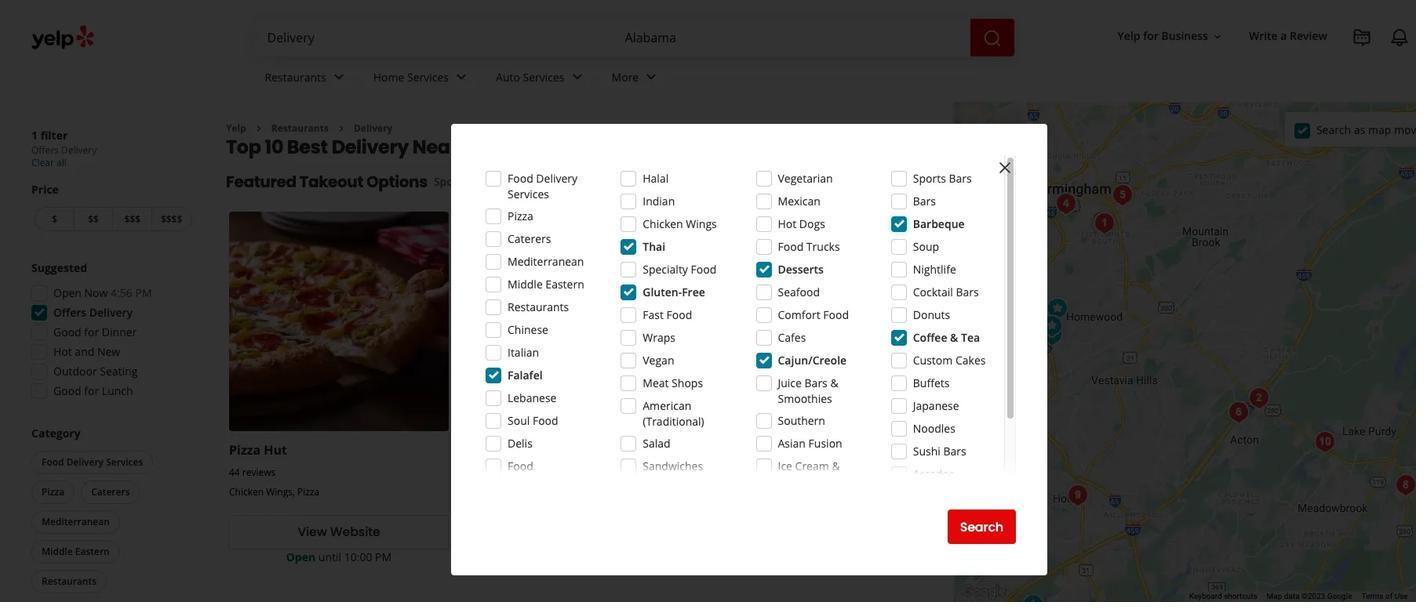Task type: vqa. For each thing, say whether or not it's contained in the screenshot.


Task type: describe. For each thing, give the bounding box(es) containing it.
keyboard shortcuts
[[1189, 592, 1257, 601]]

buffets
[[913, 376, 950, 391]]

16 chevron down v2 image
[[1211, 30, 1224, 43]]

pizza inside button
[[42, 486, 64, 499]]

map data ©2023 google
[[1267, 592, 1352, 601]]

notifications image
[[1390, 28, 1409, 47]]

restaurants inside business categories 'element'
[[265, 70, 326, 84]]

mediterranean inside mediterranean "button"
[[42, 516, 110, 529]]

outdoor seating
[[53, 364, 138, 379]]

delivery down the open now 4:56 pm
[[89, 305, 133, 320]]

yelp for yelp for business
[[1118, 29, 1141, 44]]

10:00
[[344, 550, 372, 565]]

firehouse subs link
[[461, 442, 556, 459]]

services right auto
[[523, 70, 565, 84]]

ice
[[778, 459, 792, 474]]

business
[[1162, 29, 1208, 44]]

services right home
[[407, 70, 449, 84]]

$$ button
[[74, 207, 113, 231]]

pizza inside the search dialog
[[508, 209, 533, 224]]

view
[[298, 523, 327, 542]]

auto services link
[[483, 56, 599, 102]]

seafood
[[778, 285, 820, 300]]

arcades
[[913, 467, 954, 482]]

italian
[[508, 345, 539, 360]]

food up free
[[691, 262, 717, 277]]

$$$ button
[[113, 207, 152, 231]]

1 filter offers delivery clear all
[[31, 128, 97, 169]]

website
[[330, 523, 380, 542]]

search for search as map mov
[[1317, 122, 1351, 137]]

pizza right wings,
[[297, 486, 320, 499]]

pizza hut 44 reviews chicken wings, pizza
[[229, 442, 320, 499]]

view website
[[298, 523, 380, 542]]

good for good for lunch
[[53, 384, 81, 399]]

hattie b's hot chicken - birmingham image
[[1107, 179, 1139, 211]]

dinner
[[102, 325, 137, 340]]

soul
[[508, 414, 530, 428]]

chicken inside pizza hut 44 reviews chicken wings, pizza
[[229, 486, 264, 499]]

smoothies
[[778, 392, 832, 406]]

juice bars & smoothies
[[778, 376, 839, 406]]

comfort
[[778, 308, 820, 322]]

auto
[[496, 70, 520, 84]]

food inside button
[[42, 456, 64, 469]]

good for dinner
[[53, 325, 137, 340]]

pm for open now 4:56 pm
[[135, 286, 152, 301]]

food down gluten-free
[[667, 308, 692, 322]]

reviews)
[[589, 466, 631, 481]]

mov
[[1394, 122, 1416, 137]]

all
[[57, 156, 67, 169]]

review
[[1290, 29, 1328, 44]]

featured
[[226, 171, 296, 193]]

map
[[1267, 592, 1282, 601]]

best
[[287, 134, 328, 160]]

food down delis at left bottom
[[508, 459, 533, 474]]

cocktail bars
[[913, 285, 979, 300]]

write a review
[[1249, 29, 1328, 44]]

cocktail
[[913, 285, 953, 300]]

yelp for the yelp link
[[226, 122, 246, 135]]

meat
[[643, 376, 669, 391]]

food up the desserts
[[778, 239, 804, 254]]

& for ice cream & frozen yogurt
[[832, 459, 840, 474]]

outdoor
[[53, 364, 97, 379]]

offers inside 1 filter offers delivery clear all
[[31, 144, 59, 157]]

coffee
[[913, 330, 947, 345]]

of
[[1386, 592, 1393, 601]]

pizza up 44
[[229, 442, 261, 459]]

yelp for business
[[1118, 29, 1208, 44]]

japanese
[[913, 399, 959, 414]]

middle inside middle eastern button
[[42, 545, 73, 559]]

2 reviews from the left
[[707, 466, 740, 480]]

bars for sports bars
[[949, 171, 972, 186]]

black pearl asian cuisine image
[[1244, 383, 1275, 414]]

cafes
[[778, 330, 806, 345]]

suggested
[[31, 261, 87, 275]]

chinese
[[508, 322, 548, 337]]

caterers button
[[81, 481, 140, 505]]

hot and new
[[53, 344, 120, 359]]

seating
[[100, 364, 138, 379]]

(traditional)
[[643, 414, 704, 429]]

capella pizzeria image
[[1310, 426, 1341, 458]]

caterers inside button
[[91, 486, 130, 499]]

trucks
[[806, 239, 840, 254]]

mediterranean inside the search dialog
[[508, 254, 584, 269]]

bars down sports at the top right
[[913, 194, 936, 209]]

pm for open until 10:00 pm
[[375, 550, 392, 565]]

cajun/creole
[[778, 353, 847, 368]]

good for good for dinner
[[53, 325, 81, 340]]

eastern inside the search dialog
[[546, 277, 584, 292]]

chicken wings
[[643, 217, 717, 231]]

delivery inside button
[[66, 456, 104, 469]]

24 chevron down v2 image for home services
[[452, 68, 471, 87]]

specialty food
[[643, 262, 717, 277]]

ice cream & frozen yogurt
[[778, 459, 850, 490]]

tasty town image
[[1051, 188, 1082, 219]]

food right the "comfort"
[[823, 308, 849, 322]]

frozen
[[778, 475, 813, 490]]

keyboard shortcuts button
[[1189, 592, 1257, 603]]

delivery inside the search dialog
[[536, 171, 578, 186]]

hut
[[264, 442, 287, 459]]

0 vertical spatial &
[[950, 330, 958, 345]]

ihop image
[[1018, 590, 1049, 603]]

(28 reviews)
[[571, 466, 631, 481]]

asian
[[778, 436, 806, 451]]

custom
[[913, 353, 953, 368]]

30
[[693, 466, 704, 480]]

user actions element
[[1105, 20, 1416, 116]]

tea
[[961, 330, 980, 345]]

middle eastern inside button
[[42, 545, 110, 559]]

food right 16 info v2 image
[[508, 171, 533, 186]]

firehouse subs image
[[1037, 319, 1068, 350]]

american
[[643, 399, 692, 414]]

new china town image
[[1088, 208, 1120, 240]]

for for lunch
[[84, 384, 99, 399]]

thai
[[643, 239, 665, 254]]

map region
[[814, 26, 1416, 603]]

pizza hut image
[[1037, 310, 1068, 342]]

nori thai and sushi restaurant image
[[1223, 397, 1255, 428]]

view website link
[[229, 515, 449, 550]]

cakes
[[956, 353, 986, 368]]

chicken inside the search dialog
[[643, 217, 683, 231]]

auto services
[[496, 70, 565, 84]]

vegan
[[643, 353, 674, 368]]

use
[[1395, 592, 1408, 601]]

middle eastern button
[[31, 541, 120, 564]]

for for dinner
[[84, 325, 99, 340]]

$$
[[88, 213, 99, 226]]

sponsored
[[434, 175, 490, 189]]

(28
[[571, 466, 586, 481]]

amore ristorante italiano image
[[1390, 470, 1416, 501]]

services inside the search dialog
[[508, 187, 549, 202]]



Task type: locate. For each thing, give the bounding box(es) containing it.
search left as
[[1317, 122, 1351, 137]]

0 vertical spatial chicken
[[643, 217, 683, 231]]

16 info v2 image
[[494, 176, 506, 188]]

subs
[[526, 442, 556, 459]]

close image
[[996, 158, 1015, 177]]

good up and
[[53, 325, 81, 340]]

1 vertical spatial caterers
[[91, 486, 130, 499]]

16 chevron right v2 image left delivery link
[[335, 122, 348, 135]]

$$$$
[[161, 213, 182, 226]]

as
[[1354, 122, 1366, 137]]

southern
[[778, 414, 825, 428]]

category
[[31, 426, 81, 441]]

©2023
[[1302, 592, 1326, 601]]

1 reviews from the left
[[242, 466, 276, 480]]

meat shops
[[643, 376, 703, 391]]

hot inside the search dialog
[[778, 217, 797, 231]]

good down outdoor
[[53, 384, 81, 399]]

offers delivery
[[53, 305, 133, 320]]

pm right 10:00
[[375, 550, 392, 565]]

bars for sushi bars
[[944, 444, 966, 459]]

& inside "juice bars & smoothies"
[[830, 376, 839, 391]]

desserts
[[778, 262, 824, 277]]

0 horizontal spatial reviews
[[242, 466, 276, 480]]

1 vertical spatial restaurants link
[[271, 122, 329, 135]]

delivery
[[354, 122, 393, 135], [332, 134, 409, 160], [61, 144, 97, 157], [536, 171, 578, 186], [89, 305, 133, 320], [66, 456, 104, 469]]

mediterranean up "chinese"
[[508, 254, 584, 269]]

birmingham,
[[462, 134, 586, 160]]

bars right sports at the top right
[[949, 171, 972, 186]]

restaurants up best
[[265, 70, 326, 84]]

makarios image
[[1087, 206, 1118, 237]]

bars for juice bars & smoothies
[[805, 376, 828, 391]]

mediterranean
[[508, 254, 584, 269], [42, 516, 110, 529]]

1 vertical spatial yelp
[[226, 122, 246, 135]]

0 vertical spatial open
[[53, 286, 82, 301]]

pizza up mediterranean "button"
[[42, 486, 64, 499]]

1 vertical spatial food delivery services
[[42, 456, 143, 469]]

1 horizontal spatial pm
[[375, 550, 392, 565]]

1
[[31, 128, 38, 143]]

0 horizontal spatial middle
[[42, 545, 73, 559]]

1 vertical spatial middle eastern
[[42, 545, 110, 559]]

clear all link
[[31, 156, 67, 169]]

price group
[[31, 182, 195, 235]]

pizza hut link
[[229, 442, 287, 459]]

pizza button
[[31, 481, 75, 505]]

middle eastern up "chinese"
[[508, 277, 584, 292]]

0 horizontal spatial 24 chevron down v2 image
[[329, 68, 348, 87]]

$ button
[[35, 207, 74, 231]]

delivery up options
[[332, 134, 409, 160]]

delivery down filter on the top left of page
[[61, 144, 97, 157]]

nightlife
[[913, 262, 956, 277]]

home
[[373, 70, 404, 84]]

mediterranean up middle eastern button
[[42, 516, 110, 529]]

now
[[84, 286, 108, 301]]

0 horizontal spatial 24 chevron down v2 image
[[568, 68, 587, 87]]

search inside button
[[960, 518, 1004, 536]]

hot dogs
[[778, 217, 825, 231]]

search as map mov
[[1317, 122, 1416, 137]]

category group
[[28, 426, 195, 603]]

eastern inside button
[[75, 545, 110, 559]]

1 24 chevron down v2 image from the left
[[568, 68, 587, 87]]

1 horizontal spatial eastern
[[546, 277, 584, 292]]

comfort food
[[778, 308, 849, 322]]

0 horizontal spatial search
[[960, 518, 1004, 536]]

google image
[[958, 582, 1010, 603]]

4:56
[[111, 286, 132, 301]]

& up yogurt
[[832, 459, 840, 474]]

0 vertical spatial restaurants link
[[252, 56, 361, 102]]

0 vertical spatial eastern
[[546, 277, 584, 292]]

search up google image
[[960, 518, 1004, 536]]

search dialog
[[0, 0, 1416, 603]]

chicken down 44
[[229, 486, 264, 499]]

0 vertical spatial food delivery services
[[508, 171, 578, 202]]

top 10 best delivery near birmingham, alabama
[[226, 134, 678, 160]]

1 horizontal spatial middle
[[508, 277, 543, 292]]

1 horizontal spatial food delivery services
[[508, 171, 578, 202]]

hooters image
[[1014, 367, 1045, 398]]

firehouse
[[461, 442, 523, 459]]

24 chevron down v2 image left auto
[[452, 68, 471, 87]]

0 horizontal spatial eastern
[[75, 545, 110, 559]]

restaurants down middle eastern button
[[42, 575, 97, 588]]

home services
[[373, 70, 449, 84]]

3.8 star rating image
[[461, 467, 546, 483]]

24 chevron down v2 image inside restaurants link
[[329, 68, 348, 87]]

1 vertical spatial pm
[[375, 550, 392, 565]]

1 horizontal spatial 16 chevron right v2 image
[[335, 122, 348, 135]]

coffee & tea
[[913, 330, 980, 345]]

american (traditional)
[[643, 399, 704, 429]]

sports bars
[[913, 171, 972, 186]]

1 vertical spatial eastern
[[75, 545, 110, 559]]

yelp left 10
[[226, 122, 246, 135]]

0 vertical spatial hot
[[778, 217, 797, 231]]

eastern
[[546, 277, 584, 292], [75, 545, 110, 559]]

0 vertical spatial caterers
[[508, 231, 551, 246]]

reviews inside pizza hut 44 reviews chicken wings, pizza
[[242, 466, 276, 480]]

offers up the good for dinner
[[53, 305, 86, 320]]

caterers inside the search dialog
[[508, 231, 551, 246]]

24 chevron down v2 image right auto services
[[568, 68, 587, 87]]

2 24 chevron down v2 image from the left
[[642, 68, 661, 87]]

eastern down mediterranean "button"
[[75, 545, 110, 559]]

for left business
[[1143, 29, 1159, 44]]

restaurants link up best
[[252, 56, 361, 102]]

& inside ice cream & frozen yogurt
[[832, 459, 840, 474]]

reviews down the pizza hut link
[[242, 466, 276, 480]]

1 horizontal spatial middle eastern
[[508, 277, 584, 292]]

price
[[31, 182, 59, 197]]

search image
[[983, 29, 1002, 48]]

taco bell image
[[1042, 293, 1073, 324]]

yelp left business
[[1118, 29, 1141, 44]]

middle eastern
[[508, 277, 584, 292], [42, 545, 110, 559]]

0 vertical spatial for
[[1143, 29, 1159, 44]]

lunch
[[102, 384, 133, 399]]

soul food
[[508, 414, 558, 428]]

gluten-
[[643, 285, 682, 300]]

specialty
[[643, 262, 688, 277]]

sushi bars
[[913, 444, 966, 459]]

delivery inside 1 filter offers delivery clear all
[[61, 144, 97, 157]]

24 chevron down v2 image left home
[[329, 68, 348, 87]]

wings
[[686, 217, 717, 231]]

middle up restaurants button
[[42, 545, 73, 559]]

for down the outdoor seating
[[84, 384, 99, 399]]

0 horizontal spatial open
[[53, 286, 82, 301]]

new
[[97, 344, 120, 359]]

0 horizontal spatial yelp
[[226, 122, 246, 135]]

middle up "chinese"
[[508, 277, 543, 292]]

1 horizontal spatial search
[[1317, 122, 1351, 137]]

food delivery services inside button
[[42, 456, 143, 469]]

bars for cocktail bars
[[956, 285, 979, 300]]

hot for hot dogs
[[778, 217, 797, 231]]

& left tea
[[950, 330, 958, 345]]

alabama
[[590, 134, 678, 160]]

30 reviews
[[693, 466, 740, 480]]

delivery down home
[[354, 122, 393, 135]]

1 vertical spatial chicken
[[229, 486, 264, 499]]

$
[[52, 213, 57, 226]]

0 vertical spatial offers
[[31, 144, 59, 157]]

shops
[[672, 376, 703, 391]]

data
[[1284, 592, 1300, 601]]

1 vertical spatial middle
[[42, 545, 73, 559]]

0 vertical spatial good
[[53, 325, 81, 340]]

16 chevron right v2 image for restaurants
[[253, 122, 265, 135]]

delis
[[508, 436, 533, 451]]

24 chevron down v2 image right more
[[642, 68, 661, 87]]

2 vertical spatial for
[[84, 384, 99, 399]]

open
[[53, 286, 82, 301], [286, 550, 316, 565]]

yogurt
[[816, 475, 850, 490]]

lebanese
[[508, 391, 557, 406]]

1 horizontal spatial mediterranean
[[508, 254, 584, 269]]

restaurants
[[265, 70, 326, 84], [271, 122, 329, 135], [508, 300, 569, 315], [42, 575, 97, 588]]

gluten-free
[[643, 285, 705, 300]]

food
[[508, 171, 533, 186], [778, 239, 804, 254], [691, 262, 717, 277], [667, 308, 692, 322], [823, 308, 849, 322], [533, 414, 558, 428], [42, 456, 64, 469], [508, 459, 533, 474]]

free
[[682, 285, 705, 300]]

food down lebanese
[[533, 414, 558, 428]]

1 horizontal spatial 24 chevron down v2 image
[[642, 68, 661, 87]]

services up "caterers" button
[[106, 456, 143, 469]]

1 horizontal spatial reviews
[[707, 466, 740, 480]]

0 vertical spatial pm
[[135, 286, 152, 301]]

yelp inside button
[[1118, 29, 1141, 44]]

10
[[265, 134, 283, 160]]

0 horizontal spatial pm
[[135, 286, 152, 301]]

2 vertical spatial &
[[832, 459, 840, 474]]

delivery up "caterers" button
[[66, 456, 104, 469]]

0 vertical spatial yelp
[[1118, 29, 1141, 44]]

24 chevron down v2 image inside more link
[[642, 68, 661, 87]]

1 vertical spatial for
[[84, 325, 99, 340]]

2 16 chevron right v2 image from the left
[[335, 122, 348, 135]]

mr. chens authentic chinese cooking image
[[1062, 480, 1094, 511]]

restaurants right top
[[271, 122, 329, 135]]

open down view
[[286, 550, 316, 565]]

terms
[[1362, 592, 1384, 601]]

0 vertical spatial mediterranean
[[508, 254, 584, 269]]

open down the suggested
[[53, 286, 82, 301]]

more
[[612, 70, 639, 84]]

2 24 chevron down v2 image from the left
[[452, 68, 471, 87]]

top
[[226, 134, 261, 160]]

food delivery services up "caterers" button
[[42, 456, 143, 469]]

offers down filter on the top left of page
[[31, 144, 59, 157]]

chicken down indian
[[643, 217, 683, 231]]

1 vertical spatial hot
[[53, 344, 72, 359]]

restaurants inside restaurants button
[[42, 575, 97, 588]]

0 vertical spatial middle eastern
[[508, 277, 584, 292]]

and
[[75, 344, 94, 359]]

services inside button
[[106, 456, 143, 469]]

group containing suggested
[[27, 261, 195, 404]]

for inside button
[[1143, 29, 1159, 44]]

reviews right 30
[[707, 466, 740, 480]]

None search field
[[255, 19, 1017, 56]]

1 good from the top
[[53, 325, 81, 340]]

0 horizontal spatial hot
[[53, 344, 72, 359]]

1 24 chevron down v2 image from the left
[[329, 68, 348, 87]]

24 chevron down v2 image for more
[[642, 68, 661, 87]]

fast food
[[643, 308, 692, 322]]

1 16 chevron right v2 image from the left
[[253, 122, 265, 135]]

1 horizontal spatial caterers
[[508, 231, 551, 246]]

24 chevron down v2 image inside home services link
[[452, 68, 471, 87]]

shortcuts
[[1224, 592, 1257, 601]]

vegetarian
[[778, 171, 833, 186]]

1 vertical spatial &
[[830, 376, 839, 391]]

projects image
[[1353, 28, 1372, 47]]

24 chevron down v2 image for restaurants
[[329, 68, 348, 87]]

bars right cocktail
[[956, 285, 979, 300]]

2 good from the top
[[53, 384, 81, 399]]

clear
[[31, 156, 54, 169]]

bars up smoothies
[[805, 376, 828, 391]]

1 vertical spatial offers
[[53, 305, 86, 320]]

hot for hot and new
[[53, 344, 72, 359]]

hot left the dogs
[[778, 217, 797, 231]]

middle eastern down mediterranean "button"
[[42, 545, 110, 559]]

services right 16 info v2 image
[[508, 187, 549, 202]]

0 horizontal spatial food delivery services
[[42, 456, 143, 469]]

0 horizontal spatial chicken
[[229, 486, 264, 499]]

bars
[[949, 171, 972, 186], [913, 194, 936, 209], [956, 285, 979, 300], [805, 376, 828, 391], [944, 444, 966, 459]]

24 chevron down v2 image
[[568, 68, 587, 87], [642, 68, 661, 87]]

chicken
[[643, 217, 683, 231], [229, 486, 264, 499]]

0 horizontal spatial mediterranean
[[42, 516, 110, 529]]

24 chevron down v2 image for auto services
[[568, 68, 587, 87]]

0 vertical spatial search
[[1317, 122, 1351, 137]]

16 chevron right v2 image right the yelp link
[[253, 122, 265, 135]]

& down cajun/creole
[[830, 376, 839, 391]]

restaurants link right top
[[271, 122, 329, 135]]

1 vertical spatial search
[[960, 518, 1004, 536]]

donuts
[[913, 308, 950, 322]]

juice
[[778, 376, 802, 391]]

open until 10:00 pm
[[286, 550, 392, 565]]

yelp link
[[226, 122, 246, 135]]

restaurants inside the search dialog
[[508, 300, 569, 315]]

group
[[27, 261, 195, 404]]

good for lunch
[[53, 384, 133, 399]]

search for search
[[960, 518, 1004, 536]]

open for open until 10:00 pm
[[286, 550, 316, 565]]

restaurants up "chinese"
[[508, 300, 569, 315]]

for for business
[[1143, 29, 1159, 44]]

bars right sushi
[[944, 444, 966, 459]]

1 horizontal spatial 24 chevron down v2 image
[[452, 68, 471, 87]]

16 chevron right v2 image
[[253, 122, 265, 135], [335, 122, 348, 135]]

bars inside "juice bars & smoothies"
[[805, 376, 828, 391]]

44
[[229, 466, 240, 480]]

falafel
[[508, 368, 543, 383]]

1 vertical spatial good
[[53, 384, 81, 399]]

1 vertical spatial mediterranean
[[42, 516, 110, 529]]

sports
[[913, 171, 946, 186]]

1 vertical spatial open
[[286, 550, 316, 565]]

pm right 4:56 at left
[[135, 286, 152, 301]]

0 horizontal spatial middle eastern
[[42, 545, 110, 559]]

sandwiches
[[643, 459, 703, 474]]

& for juice bars & smoothies
[[830, 376, 839, 391]]

24 chevron down v2 image
[[329, 68, 348, 87], [452, 68, 471, 87]]

terms of use
[[1362, 592, 1408, 601]]

24 chevron down v2 image inside auto services link
[[568, 68, 587, 87]]

1 horizontal spatial chicken
[[643, 217, 683, 231]]

middle eastern inside the search dialog
[[508, 277, 584, 292]]

open inside group
[[53, 286, 82, 301]]

for down offers delivery
[[84, 325, 99, 340]]

1 horizontal spatial yelp
[[1118, 29, 1141, 44]]

eastern up "chinese"
[[546, 277, 584, 292]]

food delivery services inside the search dialog
[[508, 171, 578, 202]]

1 horizontal spatial hot
[[778, 217, 797, 231]]

open now 4:56 pm
[[53, 286, 152, 301]]

pizza down 'birmingham,' at the left of page
[[508, 209, 533, 224]]

t-bone's authentic philly style cheesesteaks and hoagies image
[[1089, 208, 1120, 239]]

a
[[1281, 29, 1287, 44]]

1 horizontal spatial open
[[286, 550, 316, 565]]

middle inside the search dialog
[[508, 277, 543, 292]]

food delivery services right 16 info v2 image
[[508, 171, 578, 202]]

delivery down 'birmingham,' at the left of page
[[536, 171, 578, 186]]

16 chevron right v2 image for delivery
[[335, 122, 348, 135]]

indian
[[643, 194, 675, 209]]

0 horizontal spatial 16 chevron right v2 image
[[253, 122, 265, 135]]

hot left and
[[53, 344, 72, 359]]

business categories element
[[252, 56, 1416, 102]]

food down category
[[42, 456, 64, 469]]

0 horizontal spatial caterers
[[91, 486, 130, 499]]

open for open now 4:56 pm
[[53, 286, 82, 301]]

0 vertical spatial middle
[[508, 277, 543, 292]]



